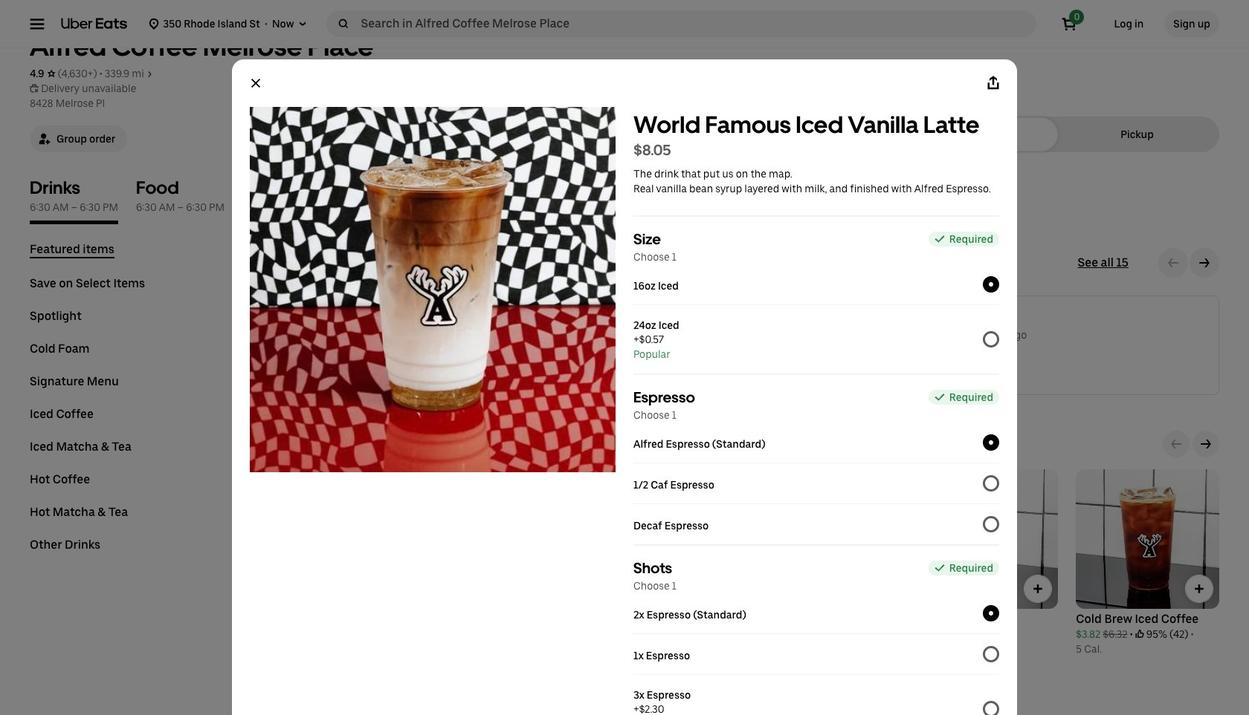 Task type: vqa. For each thing, say whether or not it's contained in the screenshot.
"Now" on the top of page
no



Task type: locate. For each thing, give the bounding box(es) containing it.
close image
[[250, 77, 262, 89]]

1 vertical spatial next image
[[1200, 439, 1212, 451]]

0 horizontal spatial deliver to image
[[148, 18, 160, 30]]

previous image
[[1167, 257, 1179, 269]]

next image
[[1199, 257, 1210, 269], [1200, 439, 1212, 451]]

0 vertical spatial next image
[[1199, 257, 1210, 269]]

next image right previous icon
[[1199, 257, 1210, 269]]

previous image
[[1170, 439, 1182, 451]]

dialog dialog
[[232, 59, 1017, 716]]

1 horizontal spatial deliver to image
[[297, 18, 309, 30]]

uber eats home image
[[61, 18, 127, 30]]

next image right previous image on the bottom right of the page
[[1200, 439, 1212, 451]]

1 deliver to image from the left
[[148, 18, 160, 30]]

marty d. image
[[601, 309, 637, 344]]

navigation
[[30, 242, 235, 571]]

deliver to image
[[148, 18, 160, 30], [297, 18, 309, 30]]



Task type: describe. For each thing, give the bounding box(es) containing it.
[object Object] radio
[[903, 127, 1049, 142]]

next image for previous image on the bottom right of the page
[[1200, 439, 1212, 451]]

quick add image
[[1031, 582, 1046, 597]]

next image for previous icon
[[1199, 257, 1210, 269]]

2 deliver to image from the left
[[297, 18, 309, 30]]

[object Object] radio
[[1064, 127, 1210, 142]]

cold brew iced coffee image
[[628, 712, 735, 716]]

taras m. image
[[283, 309, 319, 344]]

main navigation menu image
[[30, 16, 45, 31]]

quick add image
[[1192, 582, 1207, 597]]



